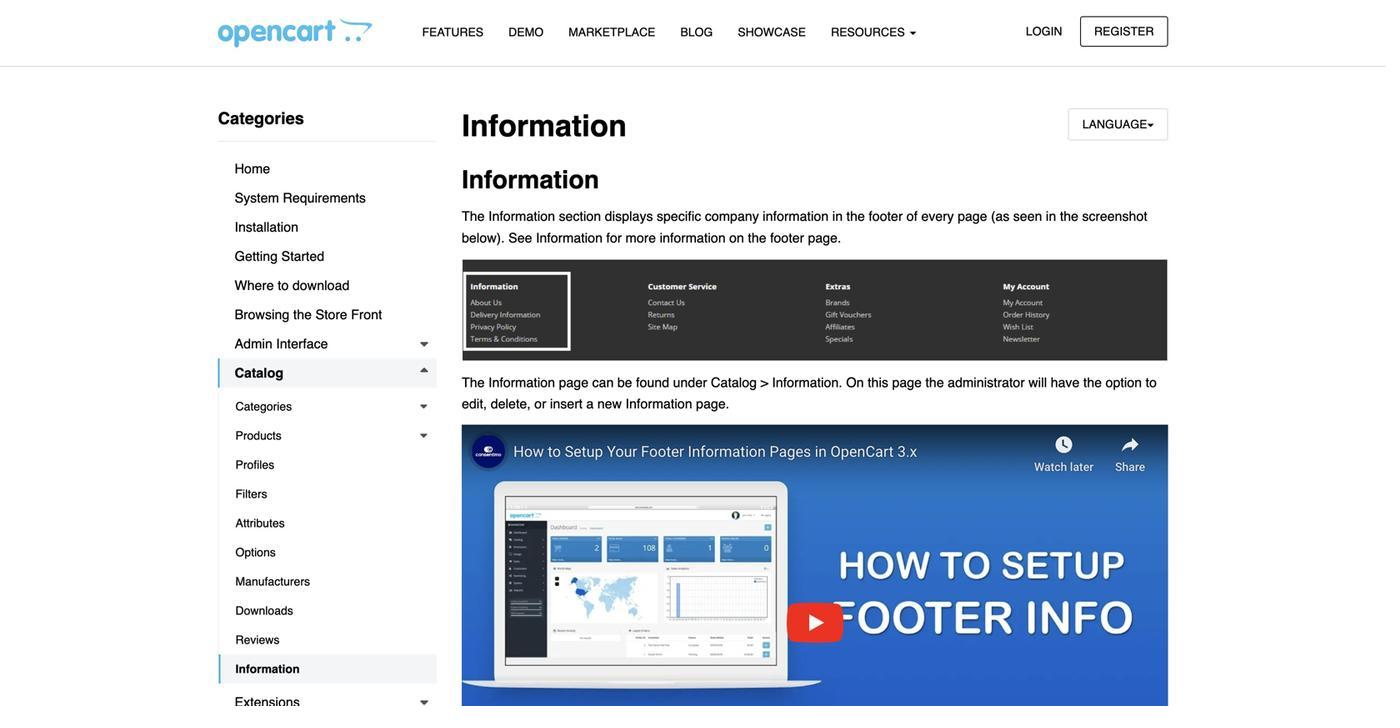 Task type: vqa. For each thing, say whether or not it's contained in the screenshot.
With at the bottom of the page
no



Task type: describe. For each thing, give the bounding box(es) containing it.
1 vertical spatial categories
[[235, 400, 292, 413]]

products link
[[219, 421, 437, 450]]

admin interface link
[[218, 329, 437, 358]]

reviews
[[235, 633, 280, 646]]

catalog inside 'link'
[[235, 365, 284, 381]]

language
[[1083, 118, 1147, 131]]

front
[[351, 307, 382, 322]]

manufacturers
[[235, 575, 310, 588]]

interface
[[276, 336, 328, 351]]

requirements
[[283, 190, 366, 205]]

to inside the information page can be found under catalog > information. on this page the administrator will have the option to edit, delete, or insert a new information page.
[[1146, 374, 1157, 390]]

1 in from the left
[[832, 209, 843, 224]]

admin interface
[[235, 336, 328, 351]]

0 horizontal spatial page
[[559, 374, 589, 390]]

0 vertical spatial categories
[[218, 109, 304, 128]]

filters
[[235, 487, 267, 501]]

a
[[586, 396, 594, 411]]

>
[[761, 374, 768, 390]]

system requirements link
[[218, 183, 437, 213]]

register
[[1094, 25, 1154, 38]]

reviews link
[[219, 625, 437, 654]]

where
[[235, 278, 274, 293]]

the left store
[[293, 307, 312, 322]]

of
[[907, 209, 918, 224]]

see
[[508, 230, 532, 245]]

where to download link
[[218, 271, 437, 300]]

installation
[[235, 219, 298, 235]]

opencart - open source shopping cart solution image
[[218, 18, 372, 48]]

2 in from the left
[[1046, 209, 1056, 224]]

information1 image
[[462, 259, 1168, 361]]

language button
[[1068, 108, 1168, 140]]

system requirements
[[235, 190, 366, 205]]

manufacturers link
[[219, 567, 437, 596]]

filters link
[[219, 479, 437, 508]]

downloads
[[235, 604, 293, 617]]

the for the information page can be found under catalog > information. on this page the administrator will have the option to edit, delete, or insert a new information page.
[[462, 374, 485, 390]]

products
[[235, 429, 282, 442]]

specific
[[657, 209, 701, 224]]

0 horizontal spatial information
[[660, 230, 726, 245]]

information.
[[772, 374, 842, 390]]

0 vertical spatial information
[[763, 209, 829, 224]]

information link
[[219, 654, 437, 683]]

on
[[846, 374, 864, 390]]

page. for information
[[808, 230, 841, 245]]

section
[[559, 209, 601, 224]]

administrator
[[948, 374, 1025, 390]]

new
[[597, 396, 622, 411]]

the left of
[[846, 209, 865, 224]]

demo link
[[496, 18, 556, 47]]

company
[[705, 209, 759, 224]]

found
[[636, 374, 669, 390]]

marketplace
[[569, 25, 655, 39]]

will
[[1029, 374, 1047, 390]]

(as
[[991, 209, 1010, 224]]

under
[[673, 374, 707, 390]]

catalog inside the information page can be found under catalog > information. on this page the administrator will have the option to edit, delete, or insert a new information page.
[[711, 374, 757, 390]]

showcase link
[[725, 18, 819, 47]]

the right on
[[748, 230, 766, 245]]

insert
[[550, 396, 583, 411]]

displays
[[605, 209, 653, 224]]

demo
[[509, 25, 544, 39]]

every
[[921, 209, 954, 224]]

profiles
[[235, 458, 274, 471]]

have
[[1051, 374, 1080, 390]]

1 horizontal spatial footer
[[869, 209, 903, 224]]

attributes link
[[219, 508, 437, 538]]

catalog link
[[218, 358, 437, 388]]

browsing the store front
[[235, 307, 382, 322]]



Task type: locate. For each thing, give the bounding box(es) containing it.
system
[[235, 190, 279, 205]]

download
[[292, 278, 350, 293]]

register link
[[1080, 16, 1168, 47]]

below).
[[462, 230, 505, 245]]

be
[[617, 374, 632, 390]]

page. inside the information page can be found under catalog > information. on this page the administrator will have the option to edit, delete, or insert a new information page.
[[696, 396, 729, 411]]

store
[[315, 307, 347, 322]]

this
[[868, 374, 888, 390]]

admin
[[235, 336, 272, 351]]

the
[[846, 209, 865, 224], [1060, 209, 1079, 224], [748, 230, 766, 245], [293, 307, 312, 322], [926, 374, 944, 390], [1083, 374, 1102, 390]]

catalog
[[235, 365, 284, 381], [711, 374, 757, 390]]

resources link
[[819, 18, 929, 47]]

in
[[832, 209, 843, 224], [1046, 209, 1056, 224]]

page. down under
[[696, 396, 729, 411]]

1 horizontal spatial page
[[892, 374, 922, 390]]

information
[[763, 209, 829, 224], [660, 230, 726, 245]]

installation link
[[218, 213, 437, 242]]

footer left of
[[869, 209, 903, 224]]

footer
[[869, 209, 903, 224], [770, 230, 804, 245]]

attributes
[[235, 516, 285, 530]]

showcase
[[738, 25, 806, 39]]

edit,
[[462, 396, 487, 411]]

home
[[235, 161, 270, 176]]

browsing
[[235, 307, 289, 322]]

resources
[[831, 25, 908, 39]]

1 horizontal spatial to
[[1146, 374, 1157, 390]]

for
[[606, 230, 622, 245]]

blog
[[680, 25, 713, 39]]

the inside the information page can be found under catalog > information. on this page the administrator will have the option to edit, delete, or insert a new information page.
[[462, 374, 485, 390]]

page inside the information section displays specific company information in the footer of every page (as seen in the screenshot below). see information for more information on the footer page.
[[958, 209, 987, 224]]

more
[[626, 230, 656, 245]]

0 horizontal spatial footer
[[770, 230, 804, 245]]

page
[[958, 209, 987, 224], [559, 374, 589, 390], [892, 374, 922, 390]]

1 horizontal spatial in
[[1046, 209, 1056, 224]]

1 horizontal spatial catalog
[[711, 374, 757, 390]]

page for under
[[892, 374, 922, 390]]

1 vertical spatial footer
[[770, 230, 804, 245]]

delete,
[[491, 396, 531, 411]]

login link
[[1012, 16, 1076, 47]]

2 the from the top
[[462, 374, 485, 390]]

the for the information section displays specific company information in the footer of every page (as seen in the screenshot below). see information for more information on the footer page.
[[462, 209, 485, 224]]

page. up information1 'image'
[[808, 230, 841, 245]]

page up insert
[[559, 374, 589, 390]]

the left administrator
[[926, 374, 944, 390]]

to right 'option'
[[1146, 374, 1157, 390]]

started
[[281, 248, 324, 264]]

can
[[592, 374, 614, 390]]

the up below).
[[462, 209, 485, 224]]

features link
[[410, 18, 496, 47]]

0 vertical spatial footer
[[869, 209, 903, 224]]

the information page can be found under catalog > information. on this page the administrator will have the option to edit, delete, or insert a new information page.
[[462, 374, 1157, 411]]

the up edit,
[[462, 374, 485, 390]]

0 horizontal spatial page.
[[696, 396, 729, 411]]

1 horizontal spatial page.
[[808, 230, 841, 245]]

page right this on the right of page
[[892, 374, 922, 390]]

categories
[[218, 109, 304, 128], [235, 400, 292, 413]]

0 horizontal spatial to
[[278, 278, 289, 293]]

page.
[[808, 230, 841, 245], [696, 396, 729, 411]]

0 horizontal spatial in
[[832, 209, 843, 224]]

where to download
[[235, 278, 350, 293]]

on
[[729, 230, 744, 245]]

1 vertical spatial to
[[1146, 374, 1157, 390]]

1 vertical spatial the
[[462, 374, 485, 390]]

browsing the store front link
[[218, 300, 437, 329]]

options
[[235, 546, 276, 559]]

page left (as
[[958, 209, 987, 224]]

screenshot
[[1082, 209, 1147, 224]]

in right seen
[[1046, 209, 1056, 224]]

catalog left >
[[711, 374, 757, 390]]

to right "where"
[[278, 278, 289, 293]]

the right seen
[[1060, 209, 1079, 224]]

catalog down "admin"
[[235, 365, 284, 381]]

option
[[1106, 374, 1142, 390]]

0 vertical spatial page.
[[808, 230, 841, 245]]

profiles link
[[219, 450, 437, 479]]

getting started
[[235, 248, 324, 264]]

blog link
[[668, 18, 725, 47]]

categories up home
[[218, 109, 304, 128]]

the information section displays specific company information in the footer of every page (as seen in the screenshot below). see information for more information on the footer page.
[[462, 209, 1147, 245]]

the
[[462, 209, 485, 224], [462, 374, 485, 390]]

page for information
[[958, 209, 987, 224]]

marketplace link
[[556, 18, 668, 47]]

categories link
[[219, 392, 437, 421]]

2 horizontal spatial page
[[958, 209, 987, 224]]

footer right on
[[770, 230, 804, 245]]

information right company
[[763, 209, 829, 224]]

categories up products
[[235, 400, 292, 413]]

1 vertical spatial information
[[660, 230, 726, 245]]

to
[[278, 278, 289, 293], [1146, 374, 1157, 390]]

in left of
[[832, 209, 843, 224]]

0 horizontal spatial catalog
[[235, 365, 284, 381]]

0 vertical spatial to
[[278, 278, 289, 293]]

home link
[[218, 154, 437, 183]]

1 the from the top
[[462, 209, 485, 224]]

page. for under
[[696, 396, 729, 411]]

page. inside the information section displays specific company information in the footer of every page (as seen in the screenshot below). see information for more information on the footer page.
[[808, 230, 841, 245]]

features
[[422, 25, 484, 39]]

login
[[1026, 25, 1062, 38]]

1 vertical spatial page.
[[696, 396, 729, 411]]

information down specific at the top of the page
[[660, 230, 726, 245]]

the inside the information section displays specific company information in the footer of every page (as seen in the screenshot below). see information for more information on the footer page.
[[462, 209, 485, 224]]

downloads link
[[219, 596, 437, 625]]

seen
[[1013, 209, 1042, 224]]

the right have
[[1083, 374, 1102, 390]]

getting started link
[[218, 242, 437, 271]]

options link
[[219, 538, 437, 567]]

1 horizontal spatial information
[[763, 209, 829, 224]]

information
[[462, 109, 627, 143], [462, 166, 599, 194], [488, 209, 555, 224], [536, 230, 603, 245], [488, 374, 555, 390], [626, 396, 692, 411], [235, 662, 300, 676]]

0 vertical spatial the
[[462, 209, 485, 224]]

getting
[[235, 248, 278, 264]]

or
[[534, 396, 546, 411]]



